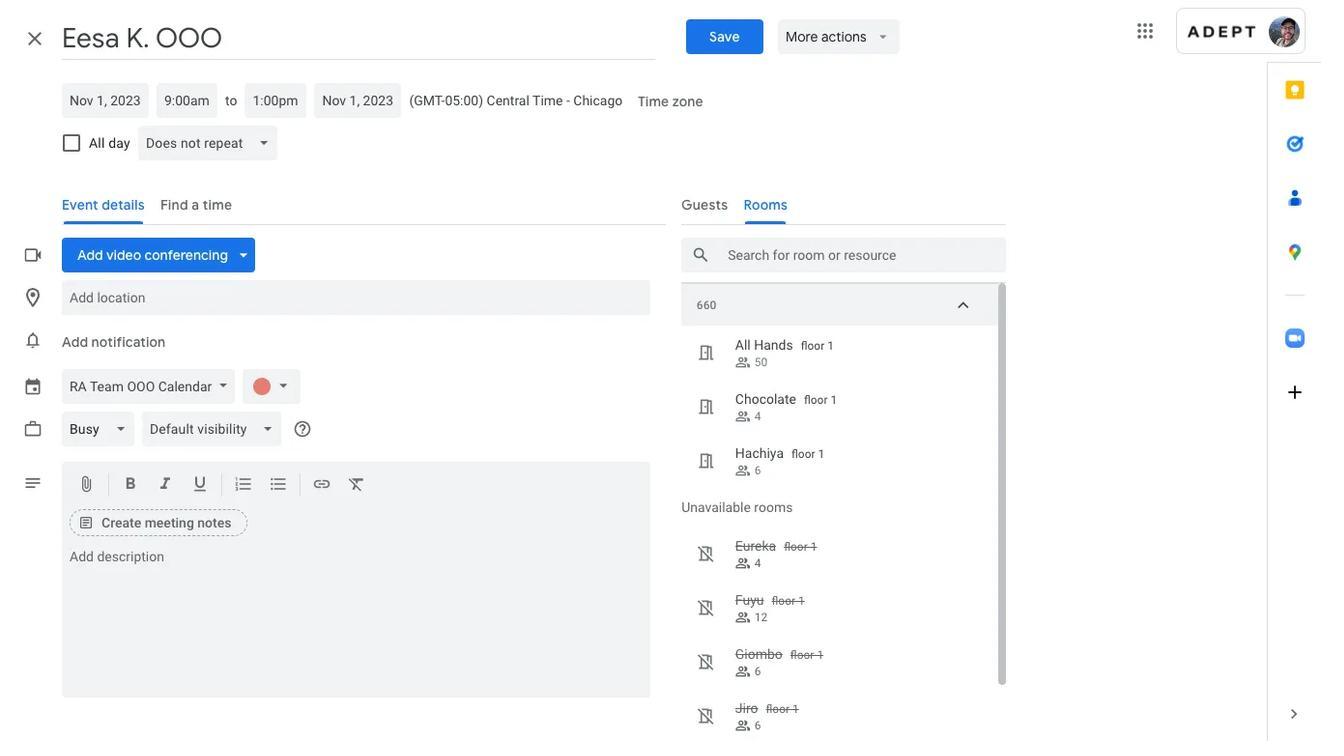 Task type: locate. For each thing, give the bounding box(es) containing it.
05:00)
[[445, 93, 483, 108]]

time
[[533, 93, 563, 108], [638, 93, 670, 110]]

add up ra
[[62, 333, 88, 351]]

bold image
[[121, 475, 140, 497]]

3 6 from the top
[[755, 719, 762, 733]]

6 for giombo
[[755, 665, 762, 679]]

None field
[[138, 126, 285, 160], [62, 412, 142, 447], [142, 412, 289, 447], [138, 126, 285, 160], [62, 412, 142, 447], [142, 412, 289, 447]]

unavailable room: eureka, floor 1. has capacity for 4 people. tree item
[[682, 525, 999, 583]]

add inside dropdown button
[[77, 246, 103, 264]]

1 vertical spatial 6
[[755, 665, 762, 679]]

2 vertical spatial 6
[[755, 719, 762, 733]]

660 element
[[697, 298, 717, 312]]

time inside time zone button
[[638, 93, 670, 110]]

1
[[828, 339, 835, 353], [831, 393, 838, 407], [819, 448, 825, 461], [811, 540, 818, 554], [799, 594, 805, 608], [818, 649, 824, 662], [793, 703, 800, 716]]

available room: all hands, floor 1. has capacity for 50 people. tree item
[[682, 324, 999, 382]]

floor inside giombo floor 1 6
[[791, 649, 815, 662]]

1 vertical spatial 4
[[755, 557, 762, 570]]

1 right the jiro
[[793, 703, 800, 716]]

available room: hachiya, floor 1. has capacity for 6 people. tree item
[[682, 432, 999, 490]]

eureka
[[736, 538, 777, 554]]

1 inside giombo floor 1 6
[[818, 649, 824, 662]]

4 for eureka
[[755, 557, 762, 570]]

fuyu floor 1 12
[[736, 593, 805, 624]]

1 for giombo
[[818, 649, 824, 662]]

notes
[[198, 515, 232, 531]]

all
[[89, 135, 105, 151], [736, 337, 751, 353]]

2 4 from the top
[[755, 557, 762, 570]]

Search for room or resource text field
[[728, 244, 999, 267]]

6 down giombo
[[755, 665, 762, 679]]

time zone button
[[631, 84, 711, 119]]

all inside all hands floor 1 50
[[736, 337, 751, 353]]

jiro
[[736, 701, 759, 716]]

tab list
[[1268, 63, 1321, 687]]

floor inside chocolate floor 1 4
[[805, 393, 828, 407]]

1 right fuyu
[[799, 594, 805, 608]]

1 inside jiro floor 1 6
[[793, 703, 800, 716]]

6 for hachiya
[[755, 464, 762, 478]]

chocolate
[[736, 391, 797, 407]]

floor
[[801, 339, 825, 353], [805, 393, 828, 407], [792, 448, 816, 461], [784, 540, 808, 554], [772, 594, 796, 608], [791, 649, 815, 662], [766, 703, 790, 716]]

1 inside fuyu floor 1 12
[[799, 594, 805, 608]]

unavailable
[[682, 500, 751, 515]]

floor right the jiro
[[766, 703, 790, 716]]

floor right "eureka"
[[784, 540, 808, 554]]

conferencing
[[144, 246, 228, 264]]

Description text field
[[62, 549, 651, 694]]

all for all hands floor 1 50
[[736, 337, 751, 353]]

1 vertical spatial all
[[736, 337, 751, 353]]

1 horizontal spatial all
[[736, 337, 751, 353]]

4 down chocolate
[[755, 410, 762, 423]]

4 for chocolate
[[755, 410, 762, 423]]

add
[[77, 246, 103, 264], [62, 333, 88, 351]]

actions
[[822, 28, 867, 45]]

chocolate floor 1 4
[[736, 391, 838, 423]]

0 vertical spatial 4
[[755, 410, 762, 423]]

1 horizontal spatial time
[[638, 93, 670, 110]]

meeting
[[145, 515, 194, 531]]

1 for jiro
[[793, 703, 800, 716]]

more actions arrow_drop_down
[[786, 28, 892, 45]]

floor inside fuyu floor 1 12
[[772, 594, 796, 608]]

unavailable room: jiro, floor 1. has capacity for 6 people. tree item
[[682, 687, 999, 741]]

chicago
[[574, 93, 623, 108]]

6 down the jiro
[[755, 719, 762, 733]]

1 4 from the top
[[755, 410, 762, 423]]

floor inside all hands floor 1 50
[[801, 339, 825, 353]]

add left video in the left top of the page
[[77, 246, 103, 264]]

hands
[[755, 337, 794, 353]]

4 inside eureka floor 1 4
[[755, 557, 762, 570]]

1 for eureka
[[811, 540, 818, 554]]

save
[[709, 28, 740, 45]]

1 down available room: all hands, floor 1. has capacity for 50 people. tree item
[[831, 393, 838, 407]]

add notification button
[[54, 319, 173, 365]]

2 6 from the top
[[755, 665, 762, 679]]

insert link image
[[312, 475, 332, 497]]

floor inside eureka floor 1 4
[[784, 540, 808, 554]]

floor inside 'hachiya floor 1 6'
[[792, 448, 816, 461]]

1 inside eureka floor 1 4
[[811, 540, 818, 554]]

0 vertical spatial 6
[[755, 464, 762, 478]]

time zone
[[638, 93, 704, 110]]

6 inside 'hachiya floor 1 6'
[[755, 464, 762, 478]]

floor right chocolate
[[805, 393, 828, 407]]

calendar
[[158, 379, 212, 394]]

1 6 from the top
[[755, 464, 762, 478]]

4
[[755, 410, 762, 423], [755, 557, 762, 570]]

unavailable room: giombo, floor 1. has capacity for 6 people. tree item
[[682, 633, 999, 691]]

1 right hands
[[828, 339, 835, 353]]

floor for giombo
[[791, 649, 815, 662]]

4 down "eureka"
[[755, 557, 762, 570]]

Location text field
[[70, 280, 643, 315]]

1 down available room: chocolate, floor 1. has capacity for 4 people. tree item
[[819, 448, 825, 461]]

0 vertical spatial all
[[89, 135, 105, 151]]

time left zone
[[638, 93, 670, 110]]

1 inside 'hachiya floor 1 6'
[[819, 448, 825, 461]]

6 inside jiro floor 1 6
[[755, 719, 762, 733]]

all left hands
[[736, 337, 751, 353]]

floor for hachiya
[[792, 448, 816, 461]]

add inside button
[[62, 333, 88, 351]]

hachiya
[[736, 446, 784, 461]]

0 horizontal spatial time
[[533, 93, 563, 108]]

floor inside jiro floor 1 6
[[766, 703, 790, 716]]

6 down hachiya
[[755, 464, 762, 478]]

0 vertical spatial add
[[77, 246, 103, 264]]

floor right hachiya
[[792, 448, 816, 461]]

all left day
[[89, 135, 105, 151]]

add video conferencing button
[[62, 238, 255, 273]]

1 inside all hands floor 1 50
[[828, 339, 835, 353]]

6 inside giombo floor 1 6
[[755, 665, 762, 679]]

time left -
[[533, 93, 563, 108]]

floor right giombo
[[791, 649, 815, 662]]

floor right hands
[[801, 339, 825, 353]]

1 right "eureka"
[[811, 540, 818, 554]]

6
[[755, 464, 762, 478], [755, 665, 762, 679], [755, 719, 762, 733]]

team
[[90, 379, 124, 394]]

2 time from the left
[[638, 93, 670, 110]]

4 inside chocolate floor 1 4
[[755, 410, 762, 423]]

0 horizontal spatial all
[[89, 135, 105, 151]]

Title text field
[[62, 17, 655, 60]]

12
[[755, 611, 768, 624]]

unavailable rooms
[[682, 500, 793, 515]]

jiro floor 1 6
[[736, 701, 800, 733]]

50
[[755, 356, 768, 369]]

1 inside chocolate floor 1 4
[[831, 393, 838, 407]]

1 for chocolate
[[831, 393, 838, 407]]

1 vertical spatial add
[[62, 333, 88, 351]]

1 down unavailable room: fuyu, floor 1. has capacity for 12 people. tree item
[[818, 649, 824, 662]]

floor right fuyu
[[772, 594, 796, 608]]

1 time from the left
[[533, 93, 563, 108]]



Task type: vqa. For each thing, say whether or not it's contained in the screenshot.
Create Meeting Notes button
yes



Task type: describe. For each thing, give the bounding box(es) containing it.
central
[[487, 93, 530, 108]]

floor for jiro
[[766, 703, 790, 716]]

to
[[225, 93, 237, 108]]

remove formatting image
[[347, 475, 366, 497]]

loading... progress bar
[[682, 271, 1053, 275]]

available room: chocolate, floor 1. has capacity for 4 people. tree item
[[682, 378, 999, 436]]

add notification
[[62, 333, 166, 351]]

(gmt-
[[409, 93, 445, 108]]

6 for jiro
[[755, 719, 762, 733]]

italic image
[[156, 475, 175, 497]]

zone
[[673, 93, 704, 110]]

1 for hachiya
[[819, 448, 825, 461]]

arrow_drop_down
[[875, 28, 892, 45]]

End date text field
[[322, 89, 394, 112]]

floor for fuyu
[[772, 594, 796, 608]]

floor for eureka
[[784, 540, 808, 554]]

add for add notification
[[62, 333, 88, 351]]

-
[[566, 93, 570, 108]]

ooo
[[127, 379, 155, 394]]

giombo floor 1 6
[[736, 647, 824, 679]]

eureka floor 1 4
[[736, 538, 818, 570]]

Start time text field
[[164, 89, 210, 112]]

660
[[697, 298, 717, 312]]

(gmt-05:00) central time - chicago
[[409, 93, 623, 108]]

formatting options toolbar
[[62, 462, 651, 508]]

hachiya floor 1 6
[[736, 446, 825, 478]]

notification
[[91, 333, 166, 351]]

all day
[[89, 135, 130, 151]]

create meeting notes
[[101, 515, 232, 531]]

video
[[106, 246, 141, 264]]

rooms
[[754, 500, 793, 515]]

save button
[[686, 19, 763, 54]]

End time text field
[[253, 89, 299, 112]]

ra team ooo calendar
[[70, 379, 212, 394]]

1 for fuyu
[[799, 594, 805, 608]]

floor for chocolate
[[805, 393, 828, 407]]

ra
[[70, 379, 87, 394]]

bulleted list image
[[269, 475, 288, 497]]

create meeting notes button
[[70, 509, 248, 536]]

fuyu
[[736, 593, 764, 608]]

all hands floor 1 50
[[736, 337, 835, 369]]

create
[[101, 515, 141, 531]]

all for all day
[[89, 135, 105, 151]]

add for add video conferencing
[[77, 246, 103, 264]]

unavailable room: fuyu, floor 1. has capacity for 12 people. tree item
[[682, 579, 999, 637]]

numbered list image
[[234, 475, 253, 497]]

underline image
[[190, 475, 210, 497]]

add video conferencing
[[77, 246, 228, 264]]

more
[[786, 28, 819, 45]]

giombo
[[736, 647, 783, 662]]

day
[[108, 135, 130, 151]]

Start date text field
[[70, 89, 141, 112]]



